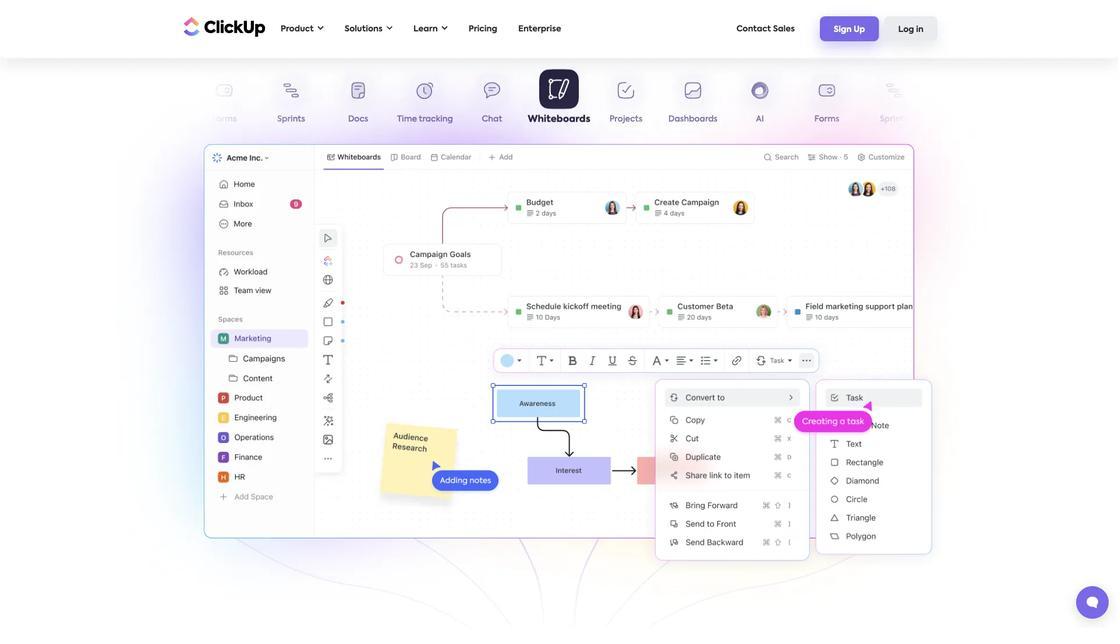 Task type: locate. For each thing, give the bounding box(es) containing it.
forms for first forms button from right
[[814, 115, 839, 123]]

0 horizontal spatial sprints button
[[258, 75, 325, 128]]

up
[[854, 25, 865, 34]]

1 horizontal spatial ai button
[[726, 75, 793, 128]]

docs
[[348, 115, 368, 123]]

0 horizontal spatial ai button
[[124, 75, 191, 128]]

log
[[898, 25, 914, 34]]

0 horizontal spatial ai
[[153, 115, 161, 123]]

ai
[[153, 115, 161, 123], [756, 115, 764, 123]]

1 horizontal spatial sprints
[[880, 115, 908, 123]]

forms button
[[191, 75, 258, 128], [793, 75, 860, 128]]

docs button
[[325, 75, 392, 128]]

contact
[[736, 25, 771, 33]]

2 sprints button from the left
[[860, 75, 927, 128]]

0 horizontal spatial forms button
[[191, 75, 258, 128]]

1 horizontal spatial forms button
[[793, 75, 860, 128]]

solutions button
[[339, 17, 398, 41]]

1 horizontal spatial sprints button
[[860, 75, 927, 128]]

0 horizontal spatial sprints
[[277, 115, 305, 123]]

ai button
[[124, 75, 191, 128], [726, 75, 793, 128]]

2 forms from the left
[[814, 115, 839, 123]]

2 ai from the left
[[756, 115, 764, 123]]

dashboards
[[668, 115, 718, 123]]

time tracking button
[[392, 75, 459, 128]]

pricing link
[[463, 17, 503, 41]]

pricing
[[469, 25, 497, 33]]

2 sprints from the left
[[880, 115, 908, 123]]

sprints
[[277, 115, 305, 123], [880, 115, 908, 123]]

time tracking
[[397, 115, 453, 123]]

1 horizontal spatial ai
[[756, 115, 764, 123]]

1 horizontal spatial forms
[[814, 115, 839, 123]]

0 horizontal spatial forms
[[212, 115, 237, 123]]

forms
[[212, 115, 237, 123], [814, 115, 839, 123]]

sprints button
[[258, 75, 325, 128], [860, 75, 927, 128]]

dashboards button
[[659, 75, 726, 128]]

clickup image
[[181, 16, 266, 38]]

learn button
[[408, 17, 453, 41]]

1 sprints from the left
[[277, 115, 305, 123]]

1 forms from the left
[[212, 115, 237, 123]]

time
[[397, 115, 417, 123]]



Task type: describe. For each thing, give the bounding box(es) containing it.
chat button
[[459, 75, 526, 128]]

2 ai button from the left
[[726, 75, 793, 128]]

product button
[[275, 17, 329, 41]]

chat
[[482, 115, 502, 123]]

enterprise
[[518, 25, 561, 33]]

projects
[[610, 115, 642, 123]]

1 forms button from the left
[[191, 75, 258, 128]]

product
[[281, 25, 314, 33]]

contact sales link
[[731, 17, 801, 41]]

sales
[[773, 25, 795, 33]]

whiteboards button
[[526, 71, 593, 128]]

tracking
[[419, 115, 453, 123]]

chat image
[[641, 367, 946, 577]]

solutions
[[345, 25, 383, 33]]

2 forms button from the left
[[793, 75, 860, 128]]

sprints for second the sprints button from left
[[880, 115, 908, 123]]

in
[[916, 25, 924, 34]]

sign up
[[834, 25, 865, 34]]

1 ai button from the left
[[124, 75, 191, 128]]

enterprise link
[[512, 17, 567, 41]]

1 ai from the left
[[153, 115, 161, 123]]

whiteboards image
[[204, 144, 914, 539]]

sign up button
[[820, 16, 879, 41]]

sprints for second the sprints button from right
[[277, 115, 305, 123]]

contact sales
[[736, 25, 795, 33]]

log in link
[[884, 16, 938, 41]]

forms for second forms button from the right
[[212, 115, 237, 123]]

1 sprints button from the left
[[258, 75, 325, 128]]

learn
[[413, 25, 438, 33]]

sign
[[834, 25, 852, 34]]

log in
[[898, 25, 924, 34]]

whiteboards
[[528, 116, 590, 125]]

projects button
[[593, 75, 659, 128]]



Task type: vqa. For each thing, say whether or not it's contained in the screenshot.
second "Forms" from the right
yes



